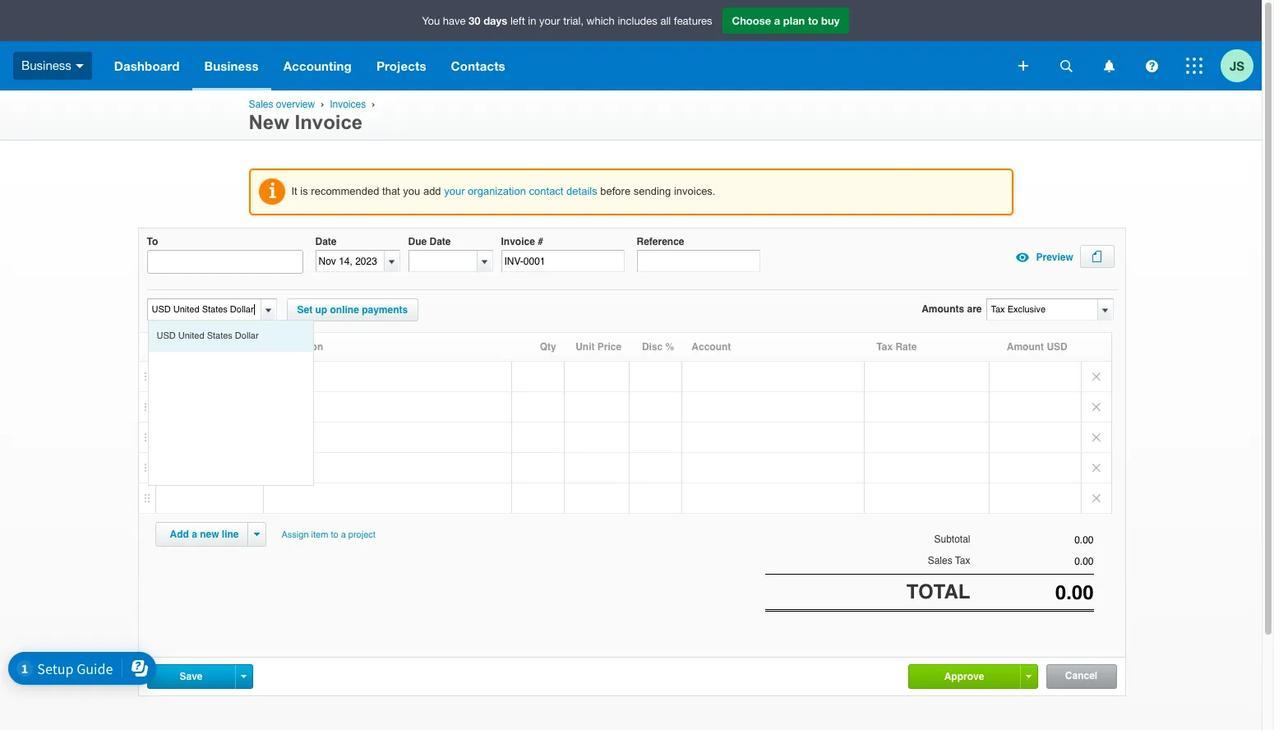 Task type: describe. For each thing, give the bounding box(es) containing it.
payments
[[362, 304, 408, 316]]

%
[[666, 341, 674, 353]]

cancel button
[[1047, 665, 1116, 688]]

you
[[422, 15, 440, 27]]

30
[[469, 14, 481, 27]]

features
[[674, 15, 712, 27]]

js
[[1230, 58, 1245, 73]]

preview link
[[1010, 245, 1074, 270]]

in
[[528, 15, 536, 27]]

Due Date text field
[[409, 251, 477, 271]]

js button
[[1221, 41, 1262, 90]]

projects button
[[364, 41, 439, 90]]

Invoice # text field
[[501, 250, 624, 272]]

a for new
[[192, 529, 197, 540]]

dashboard link
[[102, 41, 192, 90]]

invoices
[[330, 99, 366, 110]]

add a new line
[[170, 529, 239, 540]]

that
[[382, 185, 400, 197]]

reference
[[637, 236, 685, 247]]

unit price
[[576, 341, 622, 353]]

1 delete line item image from the top
[[1082, 362, 1111, 392]]

trial,
[[563, 15, 584, 27]]

states
[[207, 331, 233, 341]]

is
[[300, 185, 308, 197]]

contacts button
[[439, 41, 518, 90]]

1 vertical spatial invoice
[[501, 236, 535, 247]]

1 business button from the left
[[0, 41, 102, 90]]

you have 30 days left in your trial, which includes all features
[[422, 14, 712, 27]]

3 delete line item image from the top
[[1082, 484, 1111, 513]]

to
[[147, 236, 158, 247]]

#
[[538, 236, 543, 247]]

sales overview link
[[249, 99, 315, 110]]

contact
[[529, 185, 564, 197]]

amount
[[1007, 341, 1044, 353]]

includes
[[618, 15, 658, 27]]

contacts
[[451, 58, 506, 73]]

details
[[567, 185, 597, 197]]

Date text field
[[316, 251, 384, 271]]

invoice #
[[501, 236, 543, 247]]

1 horizontal spatial usd
[[1047, 341, 1068, 353]]

tax rate
[[877, 341, 917, 353]]

sales for sales overview › invoices › new invoice
[[249, 99, 273, 110]]

svg image
[[1060, 60, 1073, 72]]

subtotal
[[934, 534, 971, 545]]

sales for sales tax
[[928, 555, 953, 567]]

preview
[[1036, 252, 1074, 263]]

organization
[[468, 185, 526, 197]]

item
[[160, 341, 181, 353]]

up
[[315, 304, 327, 316]]

sending
[[634, 185, 671, 197]]

1 horizontal spatial a
[[341, 530, 346, 540]]

choose a plan to buy
[[732, 14, 840, 27]]

line
[[222, 529, 239, 540]]

1 date from the left
[[315, 236, 337, 247]]

recommended
[[311, 185, 379, 197]]

cancel
[[1065, 670, 1098, 682]]

due
[[408, 236, 427, 247]]

rate
[[896, 341, 917, 353]]

set up online payments link
[[287, 299, 419, 322]]

overview
[[276, 99, 315, 110]]

choose
[[732, 14, 771, 27]]

set
[[297, 304, 313, 316]]

more save options... image
[[241, 675, 247, 678]]

disc %
[[642, 341, 674, 353]]

banner containing js
[[0, 0, 1262, 90]]

save link
[[148, 665, 235, 688]]

all
[[661, 15, 671, 27]]

2 delete line item image from the top
[[1082, 423, 1111, 452]]

navigation inside 'banner'
[[102, 41, 1007, 90]]

it
[[291, 185, 297, 197]]

due date
[[408, 236, 451, 247]]

assign item to a project
[[282, 530, 376, 540]]

2 date from the left
[[430, 236, 451, 247]]

projects
[[377, 58, 426, 73]]

qty
[[540, 341, 556, 353]]

days
[[484, 14, 508, 27]]

your for days
[[539, 15, 560, 27]]

1 delete line item image from the top
[[1082, 392, 1111, 422]]

amounts
[[922, 304, 965, 315]]

0 horizontal spatial tax
[[877, 341, 893, 353]]



Task type: locate. For each thing, give the bounding box(es) containing it.
invoice left #
[[501, 236, 535, 247]]

new
[[200, 529, 219, 540]]

sales overview › invoices › new invoice
[[249, 99, 378, 133]]

Reference text field
[[637, 250, 760, 272]]

which
[[587, 15, 615, 27]]

banner
[[0, 0, 1262, 90]]

approve link
[[909, 665, 1020, 688]]

business button
[[0, 41, 102, 90], [192, 41, 271, 90]]

description
[[269, 341, 323, 353]]

accounting
[[283, 58, 352, 73]]

1 › from the left
[[321, 99, 324, 109]]

a for plan
[[774, 14, 780, 27]]

1 horizontal spatial business button
[[192, 41, 271, 90]]

svg image
[[1186, 58, 1203, 74], [1104, 60, 1115, 72], [1146, 60, 1158, 72], [1019, 61, 1029, 71], [76, 64, 84, 68]]

›
[[321, 99, 324, 109], [372, 99, 375, 109]]

1 vertical spatial to
[[331, 530, 338, 540]]

approve
[[944, 671, 984, 682]]

project
[[348, 530, 376, 540]]

tax down subtotal
[[955, 555, 971, 567]]

more approve options... image
[[1026, 675, 1032, 678]]

date up date text box at the left
[[315, 236, 337, 247]]

add a new line link
[[160, 523, 249, 546]]

item
[[311, 530, 328, 540]]

delete line item image
[[1082, 392, 1111, 422], [1082, 453, 1111, 483]]

2 › from the left
[[372, 99, 375, 109]]

1 vertical spatial delete line item image
[[1082, 423, 1111, 452]]

0 vertical spatial delete line item image
[[1082, 362, 1111, 392]]

add
[[423, 185, 441, 197]]

a left new
[[192, 529, 197, 540]]

1 horizontal spatial ›
[[372, 99, 375, 109]]

1 horizontal spatial sales
[[928, 555, 953, 567]]

navigation containing dashboard
[[102, 41, 1007, 90]]

to
[[808, 14, 818, 27], [331, 530, 338, 540]]

dollar
[[235, 331, 259, 341]]

0 horizontal spatial usd
[[157, 331, 176, 341]]

1 vertical spatial delete line item image
[[1082, 453, 1111, 483]]

before
[[600, 185, 631, 197]]

None text field
[[148, 299, 259, 320]]

2 horizontal spatial a
[[774, 14, 780, 27]]

left
[[511, 15, 525, 27]]

sales tax
[[928, 555, 971, 567]]

delete line item image
[[1082, 362, 1111, 392], [1082, 423, 1111, 452], [1082, 484, 1111, 513]]

sales
[[249, 99, 273, 110], [928, 555, 953, 567]]

0 horizontal spatial a
[[192, 529, 197, 540]]

› left invoices
[[321, 99, 324, 109]]

set up online payments
[[297, 304, 408, 316]]

buy
[[821, 14, 840, 27]]

date
[[315, 236, 337, 247], [430, 236, 451, 247]]

assign
[[282, 530, 309, 540]]

add
[[170, 529, 189, 540]]

amount usd
[[1007, 341, 1068, 353]]

new
[[249, 111, 289, 133]]

sales inside sales overview › invoices › new invoice
[[249, 99, 273, 110]]

2 vertical spatial delete line item image
[[1082, 484, 1111, 513]]

usd left 'united'
[[157, 331, 176, 341]]

disc
[[642, 341, 663, 353]]

0 horizontal spatial business button
[[0, 41, 102, 90]]

1 vertical spatial your
[[444, 185, 465, 197]]

your right the add
[[444, 185, 465, 197]]

usd united states dollar
[[157, 331, 259, 341]]

1 horizontal spatial to
[[808, 14, 818, 27]]

to left buy
[[808, 14, 818, 27]]

0 horizontal spatial date
[[315, 236, 337, 247]]

to inside 'banner'
[[808, 14, 818, 27]]

0 vertical spatial tax
[[877, 341, 893, 353]]

sales down subtotal
[[928, 555, 953, 567]]

1 horizontal spatial business
[[204, 58, 259, 73]]

account
[[692, 341, 731, 353]]

plan
[[783, 14, 805, 27]]

you
[[403, 185, 420, 197]]

invoices.
[[674, 185, 716, 197]]

a
[[774, 14, 780, 27], [192, 529, 197, 540], [341, 530, 346, 540]]

0 horizontal spatial ›
[[321, 99, 324, 109]]

online
[[330, 304, 359, 316]]

1 horizontal spatial invoice
[[501, 236, 535, 247]]

1 horizontal spatial date
[[430, 236, 451, 247]]

› right invoices link
[[372, 99, 375, 109]]

sales up new
[[249, 99, 273, 110]]

1 horizontal spatial tax
[[955, 555, 971, 567]]

None text field
[[987, 299, 1097, 320], [971, 535, 1094, 546], [971, 556, 1094, 568], [971, 581, 1094, 604], [987, 299, 1097, 320], [971, 535, 1094, 546], [971, 556, 1094, 568], [971, 581, 1094, 604]]

assign item to a project link
[[274, 522, 383, 548]]

0 vertical spatial sales
[[249, 99, 273, 110]]

0 horizontal spatial sales
[[249, 99, 273, 110]]

invoice inside sales overview › invoices › new invoice
[[295, 111, 363, 133]]

0 vertical spatial your
[[539, 15, 560, 27]]

invoice down invoices
[[295, 111, 363, 133]]

2 business button from the left
[[192, 41, 271, 90]]

0 vertical spatial to
[[808, 14, 818, 27]]

a left the plan
[[774, 14, 780, 27]]

more add line options... image
[[254, 533, 260, 536]]

navigation
[[102, 41, 1007, 90]]

tax left rate
[[877, 341, 893, 353]]

business
[[21, 58, 71, 72], [204, 58, 259, 73]]

to right item
[[331, 530, 338, 540]]

0 horizontal spatial to
[[331, 530, 338, 540]]

unit
[[576, 341, 595, 353]]

usd
[[157, 331, 176, 341], [1047, 341, 1068, 353]]

price
[[598, 341, 622, 353]]

0 vertical spatial delete line item image
[[1082, 392, 1111, 422]]

dashboard
[[114, 58, 180, 73]]

your inside you have 30 days left in your trial, which includes all features
[[539, 15, 560, 27]]

0 horizontal spatial invoice
[[295, 111, 363, 133]]

save
[[180, 671, 203, 682]]

it is recommended that you add your organization contact details before sending invoices.
[[291, 185, 716, 197]]

0 horizontal spatial your
[[444, 185, 465, 197]]

your organization contact details link
[[444, 185, 597, 197]]

a inside 'banner'
[[774, 14, 780, 27]]

tax
[[877, 341, 893, 353], [955, 555, 971, 567]]

date up due date "text field" at the left of page
[[430, 236, 451, 247]]

2 delete line item image from the top
[[1082, 453, 1111, 483]]

accounting button
[[271, 41, 364, 90]]

total
[[907, 580, 971, 603]]

amounts are
[[922, 304, 982, 315]]

united
[[178, 331, 204, 341]]

have
[[443, 15, 466, 27]]

1 vertical spatial tax
[[955, 555, 971, 567]]

a left project
[[341, 530, 346, 540]]

invoice
[[295, 111, 363, 133], [501, 236, 535, 247]]

your right in
[[539, 15, 560, 27]]

0 horizontal spatial business
[[21, 58, 71, 72]]

usd right amount
[[1047, 341, 1068, 353]]

your
[[539, 15, 560, 27], [444, 185, 465, 197]]

1 vertical spatial sales
[[928, 555, 953, 567]]

invoices link
[[330, 99, 366, 110]]

1 horizontal spatial your
[[539, 15, 560, 27]]

0 vertical spatial invoice
[[295, 111, 363, 133]]

are
[[967, 304, 982, 315]]

your for that
[[444, 185, 465, 197]]



Task type: vqa. For each thing, say whether or not it's contained in the screenshot.
Invoice #
yes



